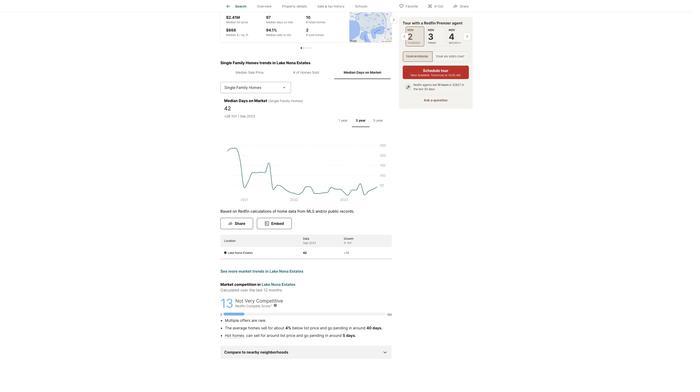 Task type: locate. For each thing, give the bounding box(es) containing it.
1 vertical spatial days
[[429, 87, 435, 91]]

0 vertical spatial #
[[306, 20, 308, 24]]

tour in person
[[406, 55, 428, 58]]

0 horizontal spatial pending
[[310, 333, 324, 338]]

trends
[[260, 60, 272, 65], [253, 269, 265, 274]]

1 vertical spatial 42
[[303, 251, 307, 255]]

slide 1 dot image
[[301, 47, 302, 49]]

sell right can
[[254, 333, 260, 338]]

lake inside market competition in lake nona estates calculated over the last 12 months
[[262, 282, 270, 287]]

2 down 10 # listed homes
[[306, 28, 309, 32]]

lake
[[226, 3, 235, 8], [277, 60, 285, 65], [228, 251, 234, 255], [270, 269, 278, 274], [262, 282, 270, 287]]

share up agent on the right of page
[[460, 4, 469, 8]]

1 vertical spatial share
[[235, 221, 245, 226]]

rare.
[[258, 318, 266, 323]]

13
[[221, 296, 233, 311]]

tab list
[[221, 0, 377, 12], [221, 66, 392, 79], [334, 114, 388, 127]]

share button down based
[[221, 218, 253, 229]]

0 horizontal spatial market
[[221, 282, 234, 287]]

# inside 10 # listed homes
[[306, 20, 308, 24]]

42 down data sep 2023
[[303, 251, 307, 255]]

1 vertical spatial price
[[310, 326, 319, 331]]

10 inside 10 # listed homes
[[306, 15, 311, 20]]

42 up +28 yoy | sep 2023
[[224, 105, 231, 112]]

2 horizontal spatial nov
[[449, 28, 455, 32]]

yoy left |
[[231, 114, 237, 118]]

family right (single on the top of the page
[[280, 99, 290, 103]]

list
[[237, 20, 241, 24], [287, 33, 291, 37], [304, 326, 309, 331], [280, 333, 285, 338]]

overview tab
[[252, 1, 277, 12]]

location
[[224, 239, 236, 243]]

tax
[[328, 4, 333, 8]]

available:
[[418, 73, 430, 77]]

0 vertical spatial share button
[[449, 1, 473, 11]]

1 year from the left
[[341, 118, 348, 122]]

32827
[[453, 83, 461, 87]]

sale-
[[277, 33, 283, 37]]

tab list containing 1 year
[[334, 114, 388, 127]]

list box
[[403, 51, 469, 62]]

1 vertical spatial share button
[[221, 218, 253, 229]]

1 horizontal spatial 5
[[374, 118, 376, 122]]

2 vertical spatial market
[[221, 282, 234, 287]]

below
[[292, 326, 303, 331]]

2 vertical spatial homes
[[249, 85, 261, 90]]

of left sold
[[296, 70, 299, 74]]

2 horizontal spatial price
[[310, 326, 319, 331]]

#
[[306, 20, 308, 24], [306, 33, 308, 37], [293, 70, 295, 74]]

3 inside nov 3 friday
[[428, 32, 434, 42]]

1 horizontal spatial pending
[[334, 326, 348, 331]]

the left 30
[[414, 87, 418, 91]]

1 horizontal spatial a
[[431, 98, 433, 102]]

2 nov from the left
[[428, 28, 435, 32]]

2 year from the left
[[359, 118, 366, 122]]

1 horizontal spatial days
[[357, 70, 365, 74]]

year right 1
[[341, 118, 348, 122]]

trends up price
[[260, 60, 272, 65]]

0 horizontal spatial days
[[277, 20, 283, 24]]

3 nov from the left
[[449, 28, 455, 32]]

1 vertical spatial sep
[[303, 241, 308, 245]]

0 vertical spatial 5
[[374, 118, 376, 122]]

nov inside nov 3 friday
[[428, 28, 435, 32]]

tour for tour via video chat
[[436, 55, 443, 58]]

median inside "tab"
[[344, 70, 356, 74]]

1 vertical spatial sell
[[254, 333, 260, 338]]

premier
[[437, 21, 451, 25]]

homes down average
[[232, 333, 244, 338]]

nov 2 thursday
[[408, 28, 421, 44]]

list right sale-
[[287, 33, 291, 37]]

1 horizontal spatial nov
[[428, 28, 435, 32]]

schools tab
[[350, 1, 373, 12]]

1 nov from the left
[[408, 28, 414, 32]]

None button
[[406, 26, 425, 47], [427, 27, 446, 46], [447, 27, 466, 46], [406, 26, 425, 47], [427, 27, 446, 46], [447, 27, 466, 46]]

for left about
[[268, 326, 273, 331]]

lake nona estates neighborhood
[[226, 3, 284, 8]]

1 horizontal spatial days.
[[373, 326, 383, 331]]

|
[[238, 114, 239, 118]]

0 vertical spatial days
[[277, 20, 283, 24]]

the right over
[[249, 288, 255, 293]]

homes for sold
[[300, 70, 311, 74]]

1 vertical spatial go
[[304, 333, 309, 338]]

0 horizontal spatial yoy
[[231, 114, 237, 118]]

2023 inside data sep 2023
[[309, 241, 316, 245]]

days for median days on market (single family homes) 42
[[239, 98, 248, 103]]

1 horizontal spatial share button
[[449, 1, 473, 11]]

days up 94.1% median sale-to-list
[[277, 20, 283, 24]]

price down the 4%
[[287, 333, 295, 338]]

compare to nearby neighborhoods
[[224, 350, 288, 355]]

1 horizontal spatial market
[[254, 98, 267, 103]]

2023 down data
[[309, 241, 316, 245]]

1 vertical spatial tab list
[[221, 66, 392, 79]]

0 vertical spatial family
[[233, 60, 245, 65]]

sell down rare.
[[261, 326, 267, 331]]

1 horizontal spatial last
[[419, 87, 424, 91]]

year
[[341, 118, 348, 122], [359, 118, 366, 122], [376, 118, 383, 122]]

share up location
[[235, 221, 245, 226]]

calculated
[[221, 288, 239, 293]]

ask a question link
[[424, 98, 448, 102]]

nov down 'with'
[[408, 28, 414, 32]]

# of homes sold tab
[[278, 67, 334, 78]]

0 vertical spatial trends
[[260, 60, 272, 65]]

and/or
[[316, 209, 327, 214]]

property
[[282, 4, 296, 8]]

10 right led
[[438, 83, 441, 87]]

tour left via
[[436, 55, 443, 58]]

days for median days on market
[[357, 70, 365, 74]]

0 vertical spatial 3
[[428, 32, 434, 42]]

share for leftmost share button
[[235, 221, 245, 226]]

the inside in the last 30 days
[[414, 87, 418, 91]]

0 horizontal spatial 5
[[343, 333, 345, 338]]

next image
[[390, 16, 398, 24]]

score
[[261, 304, 270, 308]]

tab list containing search
[[221, 0, 377, 12]]

1 horizontal spatial price
[[287, 333, 295, 338]]

redfin agents led 10 tours in 32827
[[414, 83, 461, 87]]

the
[[225, 326, 232, 331]]

0 horizontal spatial days
[[239, 98, 248, 103]]

a right 'with'
[[421, 21, 423, 25]]

days inside median days on market "tab"
[[357, 70, 365, 74]]

+28 for +28
[[344, 251, 349, 255]]

1 vertical spatial homes
[[300, 70, 311, 74]]

2 vertical spatial family
[[280, 99, 290, 103]]

median sale price tab
[[221, 67, 278, 78]]

homes inside 2 # sold homes
[[315, 33, 324, 37]]

3 down tour with a redfin premier agent
[[428, 32, 434, 42]]

family for single family homes trends in lake nona estates
[[233, 60, 245, 65]]

0 horizontal spatial sell
[[254, 333, 260, 338]]

0 horizontal spatial price
[[241, 20, 248, 24]]

market inside median days on market "tab"
[[370, 70, 382, 74]]

market inside median days on market (single family homes) 42
[[254, 98, 267, 103]]

0 vertical spatial market
[[370, 70, 382, 74]]

0 horizontal spatial share
[[235, 221, 245, 226]]

list down $2.41m
[[237, 20, 241, 24]]

tour with a redfin premier agent
[[403, 21, 463, 25]]

# inside 2 # sold homes
[[306, 33, 308, 37]]

for right can
[[261, 333, 266, 338]]

1 horizontal spatial sep
[[303, 241, 308, 245]]

yoy
[[231, 114, 237, 118], [347, 241, 352, 245]]

+28 left |
[[224, 114, 230, 118]]

about
[[274, 326, 284, 331]]

for for about
[[268, 326, 273, 331]]

x-out
[[435, 4, 443, 8]]

0 vertical spatial tab list
[[221, 0, 377, 12]]

price right below
[[310, 326, 319, 331]]

days down led
[[429, 87, 435, 91]]

trends inside see more market trends in lake nona estates link
[[253, 269, 265, 274]]

trends right market
[[253, 269, 265, 274]]

lake inside carousel group
[[226, 3, 235, 8]]

redfin down not
[[235, 304, 245, 308]]

0 vertical spatial the
[[414, 87, 418, 91]]

on inside median days on market (single family homes) 42
[[249, 98, 254, 103]]

am
[[457, 73, 461, 77]]

year inside tab
[[376, 118, 383, 122]]

1 horizontal spatial the
[[414, 87, 418, 91]]

very
[[245, 298, 255, 304]]

and
[[320, 326, 327, 331], [296, 333, 303, 338]]

chat
[[458, 55, 465, 58]]

nov for 3
[[428, 28, 435, 32]]

slide 5 dot image
[[310, 47, 312, 49]]

for
[[268, 326, 273, 331], [261, 333, 266, 338]]

market inside market competition in lake nona estates calculated over the last 12 months
[[221, 282, 234, 287]]

sale left price
[[248, 70, 255, 74]]

4
[[449, 32, 455, 42]]

0 horizontal spatial the
[[249, 288, 255, 293]]

schedule tour next available: tomorrow at 10:00 am
[[411, 68, 461, 77]]

nov inside nov 2 thursday
[[408, 28, 414, 32]]

0 vertical spatial last
[[419, 87, 424, 91]]

last inside market competition in lake nona estates calculated over the last 12 months
[[256, 288, 263, 293]]

0 vertical spatial sell
[[261, 326, 267, 331]]

redfin up nov 3 friday
[[424, 21, 436, 25]]

0 vertical spatial yoy
[[231, 114, 237, 118]]

homes left sold
[[300, 70, 311, 74]]

pending
[[334, 326, 348, 331], [310, 333, 324, 338]]

$668 median $ / sq. ft.
[[226, 28, 249, 37]]

1 vertical spatial trends
[[253, 269, 265, 274]]

to
[[242, 350, 246, 355]]

family down median sale price tab
[[236, 85, 248, 90]]

hot homes can sell for around list price and go pending in around 5 days.
[[225, 333, 356, 338]]

1 vertical spatial single
[[225, 85, 235, 90]]

share button up agent on the right of page
[[449, 1, 473, 11]]

2023 right |
[[247, 114, 255, 118]]

saturday
[[449, 41, 462, 44]]

0 vertical spatial sep
[[240, 114, 246, 118]]

1 vertical spatial the
[[249, 288, 255, 293]]

sep down data
[[303, 241, 308, 245]]

schools
[[355, 4, 368, 8]]

1 horizontal spatial sale
[[318, 4, 324, 8]]

1 vertical spatial of
[[273, 209, 276, 214]]

10 up listed
[[306, 15, 311, 20]]

days inside median days on market (single family homes) 42
[[239, 98, 248, 103]]

lake nona estates link inside carousel group
[[226, 3, 262, 8]]

# for 2
[[306, 33, 308, 37]]

sale left &
[[318, 4, 324, 8]]

schedule
[[423, 68, 440, 73]]

3 year tab
[[352, 115, 370, 126]]

yoy down growth
[[347, 241, 352, 245]]

0 horizontal spatial days.
[[346, 333, 356, 338]]

of left home
[[273, 209, 276, 214]]

sep right |
[[240, 114, 246, 118]]

nov 3 friday
[[428, 28, 437, 44]]

1 vertical spatial market
[[254, 98, 267, 103]]

1 vertical spatial last
[[256, 288, 263, 293]]

42
[[224, 105, 231, 112], [303, 251, 307, 255]]

slide 4 dot image
[[308, 47, 309, 49]]

tour via video chat
[[436, 55, 465, 58]]

last left 30
[[419, 87, 424, 91]]

estates inside carousel group
[[246, 3, 260, 8]]

market
[[239, 269, 252, 274]]

1 horizontal spatial 42
[[303, 251, 307, 255]]

embed
[[271, 221, 284, 226]]

nona
[[236, 3, 245, 8], [286, 60, 296, 65], [235, 251, 242, 255], [279, 269, 289, 274], [271, 282, 281, 287]]

with
[[412, 21, 420, 25]]

see more market trends in lake nona estates
[[221, 269, 304, 274]]

0 horizontal spatial nov
[[408, 28, 414, 32]]

3
[[428, 32, 434, 42], [356, 118, 358, 122]]

0 horizontal spatial go
[[304, 333, 309, 338]]

2 down 'with'
[[408, 32, 413, 42]]

1 horizontal spatial +28
[[344, 251, 349, 255]]

1 vertical spatial lake nona estates link
[[262, 282, 296, 287]]

1 horizontal spatial share
[[460, 4, 469, 8]]

competitive
[[256, 298, 283, 304]]

0 horizontal spatial last
[[256, 288, 263, 293]]

family up median sale price
[[233, 60, 245, 65]]

days inside in the last 30 days
[[429, 87, 435, 91]]

of inside tab
[[296, 70, 299, 74]]

lake nona estates link up the months at the bottom left of page
[[262, 282, 296, 287]]

3 right 1 year
[[356, 118, 358, 122]]

0 horizontal spatial 10
[[306, 15, 311, 20]]

1 horizontal spatial year
[[359, 118, 366, 122]]

nov down agent on the right of page
[[449, 28, 455, 32]]

homes right sold
[[315, 33, 324, 37]]

lake nona estates link up $2.41m median list price
[[226, 3, 262, 8]]

price
[[241, 20, 248, 24], [310, 326, 319, 331], [287, 333, 295, 338]]

0 vertical spatial price
[[241, 20, 248, 24]]

0 vertical spatial lake nona estates link
[[226, 3, 262, 8]]

single family homes
[[225, 85, 261, 90]]

2 vertical spatial tab list
[[334, 114, 388, 127]]

in
[[414, 55, 417, 58], [272, 60, 276, 65], [450, 83, 452, 87], [462, 83, 464, 87], [265, 269, 269, 274], [257, 282, 261, 287], [349, 326, 352, 331], [325, 333, 328, 338]]

tour left 'with'
[[403, 21, 411, 25]]

slide 2 dot image
[[303, 47, 305, 49]]

0 horizontal spatial around
[[267, 333, 279, 338]]

0 vertical spatial 42
[[224, 105, 231, 112]]

a right the ask
[[431, 98, 433, 102]]

property details tab
[[277, 1, 312, 12]]

lake nona estates link
[[226, 3, 262, 8], [262, 282, 296, 287]]

1 horizontal spatial and
[[320, 326, 327, 331]]

0 horizontal spatial +28
[[224, 114, 230, 118]]

0 horizontal spatial 2
[[306, 28, 309, 32]]

2 # sold homes
[[306, 28, 324, 37]]

median inside $2.41m median list price
[[226, 20, 236, 24]]

not
[[235, 298, 243, 304]]

1 year
[[339, 118, 348, 122]]

2 horizontal spatial market
[[370, 70, 382, 74]]

favorite
[[406, 4, 418, 8]]

1 vertical spatial 3
[[356, 118, 358, 122]]

0 vertical spatial pending
[[334, 326, 348, 331]]

list box containing tour in person
[[403, 51, 469, 62]]

10
[[306, 15, 311, 20], [438, 83, 441, 87]]

list down about
[[280, 333, 285, 338]]

+28 down %
[[344, 251, 349, 255]]

price up $668 median $ / sq. ft.
[[241, 20, 248, 24]]

in inside list box
[[414, 55, 417, 58]]

image image
[[350, 0, 392, 42]]

days
[[357, 70, 365, 74], [239, 98, 248, 103]]

days.
[[373, 326, 383, 331], [346, 333, 356, 338]]

year left 5 year
[[359, 118, 366, 122]]

2 inside nov 2 thursday
[[408, 32, 413, 42]]

tour
[[403, 21, 411, 25], [406, 55, 414, 58], [436, 55, 443, 58]]

tour left the person
[[406, 55, 414, 58]]

share button
[[449, 1, 473, 11], [221, 218, 253, 229]]

0 horizontal spatial 2023
[[247, 114, 255, 118]]

(single
[[268, 99, 279, 103]]

out
[[438, 4, 443, 8]]

1 horizontal spatial sell
[[261, 326, 267, 331]]

10 # listed homes
[[306, 15, 326, 24]]

single family homes trends in lake nona estates
[[221, 60, 311, 65]]

homes
[[246, 60, 259, 65], [300, 70, 311, 74], [249, 85, 261, 90]]

1 horizontal spatial 2023
[[309, 241, 316, 245]]

year right 3 year
[[376, 118, 383, 122]]

homes up median sale price
[[246, 60, 259, 65]]

price inside $2.41m median list price
[[241, 20, 248, 24]]

median sale price
[[236, 70, 264, 74]]

1 horizontal spatial for
[[268, 326, 273, 331]]

3 year from the left
[[376, 118, 383, 122]]

last left 12
[[256, 288, 263, 293]]

year for 3 year
[[359, 118, 366, 122]]

1 vertical spatial family
[[236, 85, 248, 90]]

100
[[387, 313, 392, 317]]

nov inside nov 4 saturday
[[449, 28, 455, 32]]

1 vertical spatial sale
[[248, 70, 255, 74]]

sell for homes
[[261, 326, 267, 331]]

1 vertical spatial +28
[[344, 251, 349, 255]]

1 vertical spatial #
[[306, 33, 308, 37]]

led
[[433, 83, 437, 87]]

homes inside tab
[[300, 70, 311, 74]]

nov
[[408, 28, 414, 32], [428, 28, 435, 32], [449, 28, 455, 32]]

trends for homes
[[260, 60, 272, 65]]

search link
[[226, 4, 247, 9]]

1 horizontal spatial of
[[296, 70, 299, 74]]

2 horizontal spatial year
[[376, 118, 383, 122]]

homes right listed
[[317, 20, 326, 24]]

nov down tour with a redfin premier agent
[[428, 28, 435, 32]]

1 vertical spatial a
[[431, 98, 433, 102]]

30
[[424, 87, 428, 91]]

list inside $2.41m median list price
[[237, 20, 241, 24]]

0 horizontal spatial of
[[273, 209, 276, 214]]

year for 5 year
[[376, 118, 383, 122]]

homes down price
[[249, 85, 261, 90]]



Task type: vqa. For each thing, say whether or not it's contained in the screenshot.
top Family
yes



Task type: describe. For each thing, give the bounding box(es) containing it.
3 year
[[356, 118, 366, 122]]

not very competitive
[[235, 298, 283, 304]]

median inside 97 median days on mkt.
[[266, 20, 276, 24]]

trends for market
[[253, 269, 265, 274]]

carousel group
[[219, 0, 398, 49]]

homes inside 10 # listed homes
[[317, 20, 326, 24]]

multiple offers are rare.
[[225, 318, 266, 323]]

see more market trends in lake nona estates link
[[221, 269, 304, 282]]

0 vertical spatial days.
[[373, 326, 383, 331]]

&
[[325, 4, 327, 8]]

sq.
[[241, 33, 245, 37]]

median inside $668 median $ / sq. ft.
[[226, 33, 236, 37]]

listed
[[309, 20, 316, 24]]

5 year tab
[[370, 115, 387, 126]]

tour for tour in person
[[406, 55, 414, 58]]

redfin left calculations
[[238, 209, 250, 214]]

1 vertical spatial 10
[[438, 83, 441, 87]]

median days on market tab
[[334, 67, 391, 78]]

friday
[[428, 41, 437, 44]]

the inside market competition in lake nona estates calculated over the last 12 months
[[249, 288, 255, 293]]

price
[[256, 70, 264, 74]]

97 median days on mkt.
[[266, 15, 294, 24]]

94.1%
[[266, 28, 277, 32]]

single for single family homes trends in lake nona estates
[[221, 60, 232, 65]]

tour
[[441, 68, 449, 73]]

favorite button
[[395, 1, 422, 11]]

0 horizontal spatial sale
[[248, 70, 255, 74]]

share for the topmost share button
[[460, 4, 469, 8]]

growth
[[344, 237, 354, 241]]

family for single family homes
[[236, 85, 248, 90]]

nona inside carousel group
[[236, 3, 245, 8]]

competition
[[234, 282, 257, 287]]

agents
[[423, 83, 432, 87]]

0 vertical spatial sale
[[318, 4, 324, 8]]

yoy inside growth % yoy
[[347, 241, 352, 245]]

slide 3 dot image
[[305, 47, 307, 49]]

3 inside tab
[[356, 118, 358, 122]]

single for single family homes
[[225, 85, 235, 90]]

homes)
[[291, 99, 303, 103]]

nov 4 saturday
[[449, 28, 462, 44]]

in inside market competition in lake nona estates calculated over the last 12 months
[[257, 282, 261, 287]]

home
[[277, 209, 287, 214]]

# inside tab
[[293, 70, 295, 74]]

data
[[288, 209, 296, 214]]

history
[[334, 4, 345, 8]]

1 horizontal spatial around
[[329, 333, 342, 338]]

sell for can
[[254, 333, 260, 338]]

days inside 97 median days on mkt.
[[277, 20, 283, 24]]

sold
[[312, 70, 319, 74]]

tours
[[442, 83, 449, 87]]

x-out button
[[424, 1, 447, 11]]

/
[[239, 33, 240, 37]]

in inside in the last 30 days
[[462, 83, 464, 87]]

+28 yoy | sep 2023
[[224, 114, 255, 118]]

nov for 4
[[449, 28, 455, 32]]

at
[[445, 73, 448, 77]]

1 vertical spatial pending
[[310, 333, 324, 338]]

neighborhood
[[262, 4, 284, 8]]

0 vertical spatial and
[[320, 326, 327, 331]]

calculations
[[251, 209, 272, 214]]

for for around
[[261, 333, 266, 338]]

previous image
[[401, 33, 409, 40]]

market for median days on market (single family homes) 42
[[254, 98, 267, 103]]

growth % yoy
[[344, 237, 354, 245]]

in the last 30 days
[[414, 83, 464, 91]]

40
[[367, 326, 372, 331]]

median inside 94.1% median sale-to-list
[[266, 33, 276, 37]]

sep inside data sep 2023
[[303, 241, 308, 245]]

from
[[297, 209, 306, 214]]

nona inside market competition in lake nona estates calculated over the last 12 months
[[271, 282, 281, 287]]

42 inside median days on market (single family homes) 42
[[224, 105, 231, 112]]

redfin compete score ™
[[235, 304, 272, 308]]

family inside median days on market (single family homes) 42
[[280, 99, 290, 103]]

ask
[[424, 98, 430, 102]]

median inside median days on market (single family homes) 42
[[224, 98, 238, 103]]

market for median days on market
[[370, 70, 382, 74]]

# of homes sold
[[293, 70, 319, 74]]

are
[[252, 318, 257, 323]]

median days on market (single family homes) 42
[[224, 98, 303, 112]]

year for 1 year
[[341, 118, 348, 122]]

0
[[221, 313, 222, 317]]

data
[[303, 237, 309, 241]]

redfin left agents at the top right
[[414, 83, 422, 87]]

2 inside 2 # sold homes
[[306, 28, 309, 32]]

property details
[[282, 4, 307, 8]]

neighborhoods
[[260, 350, 288, 355]]

via
[[444, 55, 448, 58]]

ask a question
[[424, 98, 448, 102]]

0 horizontal spatial share button
[[221, 218, 253, 229]]

question
[[434, 98, 448, 102]]

tour for tour with a redfin premier agent
[[403, 21, 411, 25]]

list inside 94.1% median sale-to-list
[[287, 33, 291, 37]]

1
[[339, 118, 340, 122]]

x-
[[435, 4, 438, 8]]

public
[[328, 209, 339, 214]]

list right below
[[304, 326, 309, 331]]

0 horizontal spatial and
[[296, 333, 303, 338]]

sale & tax history tab
[[312, 1, 350, 12]]

1 horizontal spatial go
[[328, 326, 332, 331]]

last inside in the last 30 days
[[419, 87, 424, 91]]

median inside tab
[[236, 70, 247, 74]]

can
[[246, 333, 253, 338]]

on inside 97 median days on mkt.
[[284, 20, 287, 24]]

nov for 2
[[408, 28, 414, 32]]

next image
[[463, 33, 471, 40]]

2 horizontal spatial around
[[353, 326, 366, 331]]

tab list containing median sale price
[[221, 66, 392, 79]]

compare to nearby neighborhoods button
[[224, 346, 388, 359]]

search
[[235, 4, 247, 8]]

0 horizontal spatial a
[[421, 21, 423, 25]]

homes for trends
[[246, 60, 259, 65]]

the average homes sell for about 4% below list price and go pending in around 40 days.
[[225, 326, 383, 331]]

next
[[411, 73, 417, 77]]

%
[[344, 241, 346, 245]]

offers
[[240, 318, 251, 323]]

average
[[233, 326, 247, 331]]

multiple
[[225, 318, 239, 323]]

months
[[269, 288, 282, 293]]

compete
[[246, 304, 261, 308]]

0 horizontal spatial sep
[[240, 114, 246, 118]]

records.
[[340, 209, 355, 214]]

on inside "tab"
[[365, 70, 369, 74]]

1 year tab
[[334, 115, 352, 126]]

+28 for +28 yoy | sep 2023
[[224, 114, 230, 118]]

compare
[[224, 350, 241, 355]]

tomorrow
[[431, 73, 444, 77]]

™
[[270, 304, 272, 308]]

more
[[228, 269, 238, 274]]

hot
[[225, 333, 231, 338]]

5 inside tab
[[374, 118, 376, 122]]

video
[[449, 55, 457, 58]]

details
[[297, 4, 307, 8]]

homes down are
[[248, 326, 260, 331]]

nearby
[[247, 350, 259, 355]]

sold
[[309, 33, 314, 37]]

based
[[221, 209, 232, 214]]

estates inside market competition in lake nona estates calculated over the last 12 months
[[282, 282, 296, 287]]

# for 10
[[306, 20, 308, 24]]

ft.
[[246, 33, 249, 37]]

thursday
[[408, 41, 421, 44]]



